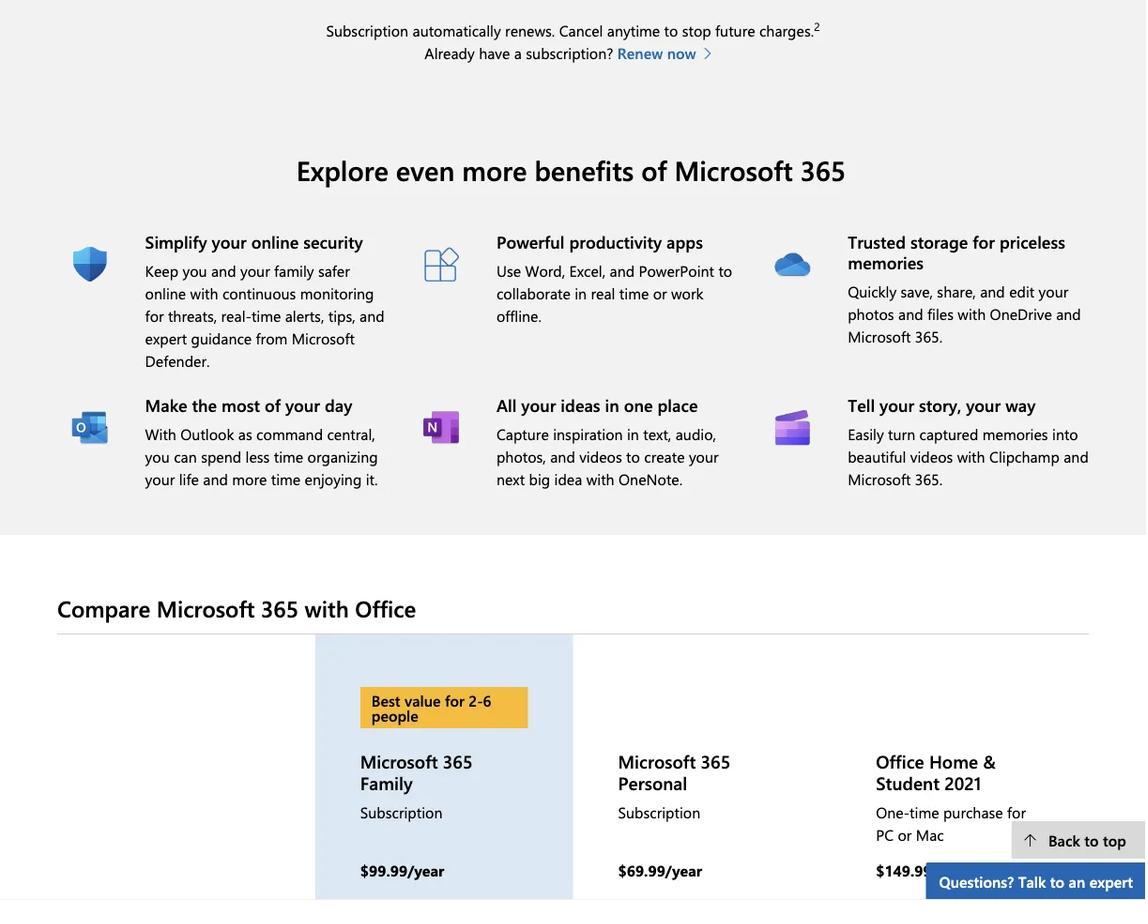 Task type: vqa. For each thing, say whether or not it's contained in the screenshot.
"to" in the All your ideas in one place Capture inspiration in text, audio, photos, and videos to create your next big idea with OneNote.
yes



Task type: describe. For each thing, give the bounding box(es) containing it.
most
[[222, 394, 260, 416]]

office inside office home & student 2021 one-time purchase for pc or mac
[[876, 750, 924, 774]]

defender.
[[145, 351, 210, 371]]

memories inside trusted storage for priceless memories quickly save, share, and edit your photos and files with onedrive and microsoft 365.
[[848, 251, 924, 274]]

videos inside tell your story, your way easily turn captured memories into beautiful videos with clipchamp and microsoft 365.
[[910, 446, 953, 467]]

and left 'edit'
[[980, 281, 1005, 301]]

now
[[667, 43, 696, 63]]

into
[[1052, 424, 1078, 444]]

all
[[497, 394, 517, 416]]

keep
[[145, 261, 178, 281]]

and inside the all your ideas in one place capture inspiration in text, audio, photos, and videos to create your next big idea with onenote.
[[550, 446, 575, 467]]

collaborate
[[497, 284, 571, 304]]

files
[[927, 304, 954, 324]]

save,
[[901, 281, 933, 301]]

ideas
[[561, 394, 600, 416]]

your up command
[[285, 394, 320, 416]]

time inside simplify your online security keep you and your family safer online with continuous monitoring for threats, real-time alerts, tips, and expert guidance from microsoft defender.
[[251, 306, 281, 326]]

for inside the 'best value for 2-6 people'
[[445, 690, 465, 711]]

microsoft 365 personal subscription
[[618, 750, 731, 823]]

excel,
[[569, 261, 606, 281]]

your inside trusted storage for priceless memories quickly save, share, and edit your photos and files with onedrive and microsoft 365.
[[1039, 281, 1069, 301]]

with inside trusted storage for priceless memories quickly save, share, and edit your photos and files with onedrive and microsoft 365.
[[958, 304, 986, 324]]

onenote.
[[619, 469, 683, 489]]

home
[[929, 750, 978, 774]]

all your ideas in one place capture inspiration in text, audio, photos, and videos to create your next big idea with onenote.
[[497, 394, 719, 489]]

real
[[591, 284, 615, 304]]

monitoring
[[300, 284, 374, 304]]

edit
[[1009, 281, 1035, 301]]

microsoft inside microsoft 365 personal subscription
[[618, 750, 696, 774]]

and right onedrive
[[1056, 304, 1081, 324]]

questions? talk to an expert button
[[926, 863, 1146, 900]]

memories inside tell your story, your way easily turn captured memories into beautiful videos with clipchamp and microsoft 365.
[[983, 424, 1048, 444]]

time inside 'powerful productivity apps use word, excel, and powerpoint to collaborate in real time or work offline.'
[[619, 284, 649, 304]]

renew
[[618, 43, 663, 63]]

1 horizontal spatial online
[[251, 231, 299, 253]]

place
[[658, 394, 698, 416]]

expert inside simplify your online security keep you and your family safer online with continuous monitoring for threats, real-time alerts, tips, and expert guidance from microsoft defender.
[[145, 329, 187, 349]]

best
[[372, 690, 400, 711]]

renews.
[[505, 20, 555, 40]]

one
[[624, 394, 653, 416]]

day
[[325, 394, 352, 416]]

benefits
[[534, 152, 634, 189]]

for inside trusted storage for priceless memories quickly save, share, and edit your photos and files with onedrive and microsoft 365.
[[973, 231, 995, 253]]

talk
[[1018, 871, 1046, 891]]

as
[[238, 424, 252, 444]]

pc
[[876, 825, 894, 845]]

&
[[983, 750, 996, 774]]

enjoying
[[305, 469, 362, 489]]

priceless
[[1000, 231, 1065, 253]]

apps
[[667, 231, 703, 253]]

explore
[[296, 152, 389, 189]]

back to top link
[[1012, 821, 1146, 859]]

1 vertical spatial online
[[145, 284, 186, 304]]

turn
[[888, 424, 915, 444]]

subscription inside 'subscription automatically renews. cancel anytime to stop future charges. 2 already have a subscription? renew now'
[[326, 20, 408, 40]]

subscription for family
[[360, 803, 443, 823]]

use
[[497, 261, 521, 281]]

make the most of your day with outlook as command central, you can spend less time organizing your life and more time enjoying it.
[[145, 394, 378, 489]]

and inside 'powerful productivity apps use word, excel, and powerpoint to collaborate in real time or work offline.'
[[610, 261, 635, 281]]

capture
[[497, 424, 549, 444]]

to inside dropdown button
[[1050, 871, 1065, 891]]

life
[[179, 469, 199, 489]]

and down save,
[[898, 304, 923, 324]]

you inside make the most of your day with outlook as command central, you can spend less time organizing your life and more time enjoying it.
[[145, 446, 170, 467]]

quickly
[[848, 281, 897, 301]]

your right all
[[521, 394, 556, 416]]

anytime
[[607, 20, 660, 40]]

family
[[274, 261, 314, 281]]

0 vertical spatial of
[[641, 152, 667, 189]]

your down 'audio,'
[[689, 446, 719, 467]]

more inside make the most of your day with outlook as command central, you can spend less time organizing your life and more time enjoying it.
[[232, 469, 267, 489]]

a
[[514, 43, 522, 63]]

tell
[[848, 394, 875, 416]]

to inside 'subscription automatically renews. cancel anytime to stop future charges. 2 already have a subscription? renew now'
[[664, 20, 678, 40]]

even
[[396, 152, 455, 189]]

videos inside the all your ideas in one place capture inspiration in text, audio, photos, and videos to create your next big idea with onenote.
[[579, 446, 622, 467]]

simplify your online security keep you and your family safer online with continuous monitoring for threats, real-time alerts, tips, and expert guidance from microsoft defender.
[[145, 231, 385, 371]]

clipchamp and
[[989, 446, 1089, 467]]

safer
[[318, 261, 350, 281]]

student
[[876, 771, 940, 795]]

trusted
[[848, 231, 906, 253]]

tips,
[[328, 306, 355, 326]]

365 inside microsoft 365 personal subscription
[[701, 750, 731, 774]]

beautiful
[[848, 446, 906, 467]]

share,
[[937, 281, 976, 301]]

continuous
[[222, 284, 296, 304]]

productivity
[[569, 231, 662, 253]]

for inside simplify your online security keep you and your family safer online with continuous monitoring for threats, real-time alerts, tips, and expert guidance from microsoft defender.
[[145, 306, 164, 326]]

with inside tell your story, your way easily turn captured memories into beautiful videos with clipchamp and microsoft 365.
[[957, 446, 985, 467]]

2
[[814, 19, 820, 34]]

powerpoint
[[639, 261, 714, 281]]

word,
[[525, 261, 565, 281]]

make
[[145, 394, 187, 416]]

back
[[1049, 830, 1080, 850]]

$99.99/year
[[360, 860, 444, 881]]

work
[[671, 284, 704, 304]]

to inside the all your ideas in one place capture inspiration in text, audio, photos, and videos to create your next big idea with onenote.
[[626, 446, 640, 467]]

2-
[[469, 690, 483, 711]]

an
[[1069, 871, 1085, 891]]

value
[[405, 690, 441, 711]]

future
[[715, 20, 755, 40]]

time inside office home & student 2021 one-time purchase for pc or mac
[[910, 803, 939, 823]]

less
[[246, 446, 270, 467]]



Task type: locate. For each thing, give the bounding box(es) containing it.
for
[[973, 231, 995, 253], [145, 306, 164, 326], [445, 690, 465, 711], [1007, 803, 1026, 823]]

threats,
[[168, 306, 217, 326]]

of inside make the most of your day with outlook as command central, you can spend less time organizing your life and more time enjoying it.
[[265, 394, 281, 416]]

more down less
[[232, 469, 267, 489]]

have
[[479, 43, 510, 63]]

1 horizontal spatial office
[[876, 750, 924, 774]]

organizing
[[308, 446, 378, 467]]

or right pc
[[898, 825, 912, 845]]

online down keep
[[145, 284, 186, 304]]

subscription
[[326, 20, 408, 40], [360, 803, 443, 823], [618, 803, 700, 823]]

expert right an
[[1090, 871, 1133, 891]]

for left 2-
[[445, 690, 465, 711]]

you
[[183, 261, 207, 281], [145, 446, 170, 467]]

mac
[[916, 825, 944, 845]]

$69.99/year
[[618, 860, 702, 881]]

with
[[145, 424, 176, 444]]

or inside 'powerful productivity apps use word, excel, and powerpoint to collaborate in real time or work offline.'
[[653, 284, 667, 304]]

simplify
[[145, 231, 207, 253]]

to left an
[[1050, 871, 1065, 891]]

for right storage
[[973, 231, 995, 253]]

and up 'continuous'
[[211, 261, 236, 281]]

outlook
[[181, 424, 234, 444]]

your right simplify
[[212, 231, 247, 253]]

from
[[256, 329, 288, 349]]

1 vertical spatial memories
[[983, 424, 1048, 444]]

you inside simplify your online security keep you and your family safer online with continuous monitoring for threats, real-time alerts, tips, and expert guidance from microsoft defender.
[[183, 261, 207, 281]]

to inside 'powerful productivity apps use word, excel, and powerpoint to collaborate in real time or work offline.'
[[719, 261, 732, 281]]

1 horizontal spatial expert
[[1090, 871, 1133, 891]]

or inside office home & student 2021 one-time purchase for pc or mac
[[898, 825, 912, 845]]

command
[[256, 424, 323, 444]]

purchase
[[943, 803, 1003, 823]]

2 videos from the left
[[910, 446, 953, 467]]

0 horizontal spatial videos
[[579, 446, 622, 467]]

security
[[303, 231, 363, 253]]

1 horizontal spatial or
[[898, 825, 912, 845]]

0 vertical spatial expert
[[145, 329, 187, 349]]

0 vertical spatial 365.
[[915, 326, 943, 347]]

subscription inside microsoft 365 family subscription
[[360, 803, 443, 823]]

for inside office home & student 2021 one-time purchase for pc or mac
[[1007, 803, 1026, 823]]

of right the most
[[265, 394, 281, 416]]

microsoft inside microsoft 365 family subscription
[[360, 750, 438, 774]]

alerts,
[[285, 306, 324, 326]]

tell your story, your way easily turn captured memories into beautiful videos with clipchamp and microsoft 365.
[[848, 394, 1089, 489]]

microsoft inside simplify your online security keep you and your family safer online with continuous monitoring for threats, real-time alerts, tips, and expert guidance from microsoft defender.
[[292, 329, 355, 349]]

your right 'edit'
[[1039, 281, 1069, 301]]

0 vertical spatial memories
[[848, 251, 924, 274]]

trusted storage for priceless memories quickly save, share, and edit your photos and files with onedrive and microsoft 365.
[[848, 231, 1081, 347]]

subscription left automatically
[[326, 20, 408, 40]]

1 vertical spatial more
[[232, 469, 267, 489]]

office
[[355, 594, 416, 624], [876, 750, 924, 774]]

expert up the defender.
[[145, 329, 187, 349]]

and
[[211, 261, 236, 281], [610, 261, 635, 281], [980, 281, 1005, 301], [898, 304, 923, 324], [1056, 304, 1081, 324], [360, 306, 385, 326], [550, 446, 575, 467], [203, 469, 228, 489]]

spend
[[201, 446, 241, 467]]

stop
[[682, 20, 711, 40]]

in left 'real'
[[575, 284, 587, 304]]

of
[[641, 152, 667, 189], [265, 394, 281, 416]]

you right keep
[[183, 261, 207, 281]]

subscription down personal
[[618, 803, 700, 823]]

1 horizontal spatial memories
[[983, 424, 1048, 444]]

best value for 2-6 people
[[372, 690, 491, 726]]

365. inside trusted storage for priceless memories quickly save, share, and edit your photos and files with onedrive and microsoft 365.
[[915, 326, 943, 347]]

365.
[[915, 326, 943, 347], [915, 469, 943, 489]]

0 horizontal spatial more
[[232, 469, 267, 489]]

big
[[529, 469, 550, 489]]

365. down captured
[[915, 469, 943, 489]]

captured
[[920, 424, 978, 444]]

storage
[[910, 231, 968, 253]]

videos down captured
[[910, 446, 953, 467]]

you down with
[[145, 446, 170, 467]]

idea
[[554, 469, 582, 489]]

more right even
[[462, 152, 527, 189]]

create
[[644, 446, 685, 467]]

0 vertical spatial online
[[251, 231, 299, 253]]

to left top
[[1084, 830, 1099, 850]]

0 horizontal spatial expert
[[145, 329, 187, 349]]

1 horizontal spatial more
[[462, 152, 527, 189]]

memories down way on the top right
[[983, 424, 1048, 444]]

1 vertical spatial 365.
[[915, 469, 943, 489]]

in left one
[[605, 394, 619, 416]]

for right purchase
[[1007, 803, 1026, 823]]

0 horizontal spatial office
[[355, 594, 416, 624]]

1 horizontal spatial you
[[183, 261, 207, 281]]

to up renew now link
[[664, 20, 678, 40]]

questions? talk to an expert
[[939, 871, 1133, 891]]

your up 'continuous'
[[240, 261, 270, 281]]

photos
[[848, 304, 894, 324]]

and up 'real'
[[610, 261, 635, 281]]

to up the onenote.
[[626, 446, 640, 467]]

2 vertical spatial in
[[627, 424, 639, 444]]

can
[[174, 446, 197, 467]]

1 vertical spatial of
[[265, 394, 281, 416]]

audio,
[[676, 424, 716, 444]]

expert inside dropdown button
[[1090, 871, 1133, 891]]

or left work
[[653, 284, 667, 304]]

one-
[[876, 803, 910, 823]]

office up best
[[355, 594, 416, 624]]

1 videos from the left
[[579, 446, 622, 467]]

with inside the all your ideas in one place capture inspiration in text, audio, photos, and videos to create your next big idea with onenote.
[[586, 469, 615, 489]]

2021
[[945, 771, 981, 795]]

and down 'spend'
[[203, 469, 228, 489]]

subscription inside microsoft 365 personal subscription
[[618, 803, 700, 823]]

and inside make the most of your day with outlook as command central, you can spend less time organizing your life and more time enjoying it.
[[203, 469, 228, 489]]

central,
[[327, 424, 375, 444]]

subscription for personal
[[618, 803, 700, 823]]

0 horizontal spatial you
[[145, 446, 170, 467]]

0 horizontal spatial memories
[[848, 251, 924, 274]]

0 horizontal spatial online
[[145, 284, 186, 304]]

online up family
[[251, 231, 299, 253]]

people
[[372, 705, 418, 726]]

explore even more benefits of microsoft 365
[[296, 152, 850, 189]]

0 vertical spatial you
[[183, 261, 207, 281]]

real-
[[221, 306, 251, 326]]

$149.99
[[876, 860, 932, 881]]

365 inside microsoft 365 family subscription
[[443, 750, 473, 774]]

back to top
[[1049, 830, 1126, 850]]

way
[[1006, 394, 1036, 416]]

your left life
[[145, 469, 175, 489]]

1 vertical spatial in
[[605, 394, 619, 416]]

1 vertical spatial you
[[145, 446, 170, 467]]

1 vertical spatial expert
[[1090, 871, 1133, 891]]

it.
[[366, 469, 378, 489]]

0 vertical spatial in
[[575, 284, 587, 304]]

videos
[[579, 446, 622, 467], [910, 446, 953, 467]]

1 vertical spatial office
[[876, 750, 924, 774]]

guidance
[[191, 329, 252, 349]]

0 vertical spatial or
[[653, 284, 667, 304]]

compare microsoft 365 with office
[[57, 594, 416, 624]]

top
[[1103, 830, 1126, 850]]

easily
[[848, 424, 884, 444]]

0 horizontal spatial in
[[575, 284, 587, 304]]

family
[[360, 771, 413, 795]]

onedrive
[[990, 304, 1052, 324]]

for left the "threats,"
[[145, 306, 164, 326]]

365. down files at the top right of the page
[[915, 326, 943, 347]]

with inside simplify your online security keep you and your family safer online with continuous monitoring for threats, real-time alerts, tips, and expert guidance from microsoft defender.
[[190, 284, 218, 304]]

0 horizontal spatial of
[[265, 394, 281, 416]]

0 vertical spatial more
[[462, 152, 527, 189]]

photos,
[[497, 446, 546, 467]]

of right 'benefits'
[[641, 152, 667, 189]]

your up the turn
[[880, 394, 914, 416]]

microsoft 365 family subscription
[[360, 750, 473, 823]]

0 horizontal spatial or
[[653, 284, 667, 304]]

microsoft inside trusted storage for priceless memories quickly save, share, and edit your photos and files with onedrive and microsoft 365.
[[848, 326, 911, 347]]

already
[[425, 43, 475, 63]]

365. inside tell your story, your way easily turn captured memories into beautiful videos with clipchamp and microsoft 365.
[[915, 469, 943, 489]]

videos down inspiration
[[579, 446, 622, 467]]

0 vertical spatial office
[[355, 594, 416, 624]]

personal
[[618, 771, 687, 795]]

to
[[664, 20, 678, 40], [719, 261, 732, 281], [626, 446, 640, 467], [1084, 830, 1099, 850], [1050, 871, 1065, 891]]

subscription?
[[526, 43, 613, 63]]

in left the text,
[[627, 424, 639, 444]]

2 365. from the top
[[915, 469, 943, 489]]

1 365. from the top
[[915, 326, 943, 347]]

1 horizontal spatial videos
[[910, 446, 953, 467]]

powerful productivity apps use word, excel, and powerpoint to collaborate in real time or work offline.
[[497, 231, 732, 326]]

subscription down the family
[[360, 803, 443, 823]]

with
[[190, 284, 218, 304], [958, 304, 986, 324], [957, 446, 985, 467], [586, 469, 615, 489], [305, 594, 349, 624]]

compare
[[57, 594, 150, 624]]

office up one-
[[876, 750, 924, 774]]

story,
[[919, 394, 961, 416]]

questions?
[[939, 871, 1014, 891]]

and right tips,
[[360, 306, 385, 326]]

microsoft inside tell your story, your way easily turn captured memories into beautiful videos with clipchamp and microsoft 365.
[[848, 469, 911, 489]]

memories up quickly
[[848, 251, 924, 274]]

subscription automatically renews. cancel anytime to stop future charges. 2 already have a subscription? renew now
[[326, 19, 820, 63]]

in inside 'powerful productivity apps use word, excel, and powerpoint to collaborate in real time or work offline.'
[[575, 284, 587, 304]]

1 horizontal spatial in
[[605, 394, 619, 416]]

2 horizontal spatial in
[[627, 424, 639, 444]]

office home & student 2021 one-time purchase for pc or mac
[[876, 750, 1026, 845]]

memories
[[848, 251, 924, 274], [983, 424, 1048, 444]]

your left way on the top right
[[966, 394, 1001, 416]]

cancel
[[559, 20, 603, 40]]

1 vertical spatial or
[[898, 825, 912, 845]]

1 horizontal spatial of
[[641, 152, 667, 189]]

and up idea
[[550, 446, 575, 467]]

automatically
[[413, 20, 501, 40]]

to right powerpoint
[[719, 261, 732, 281]]



